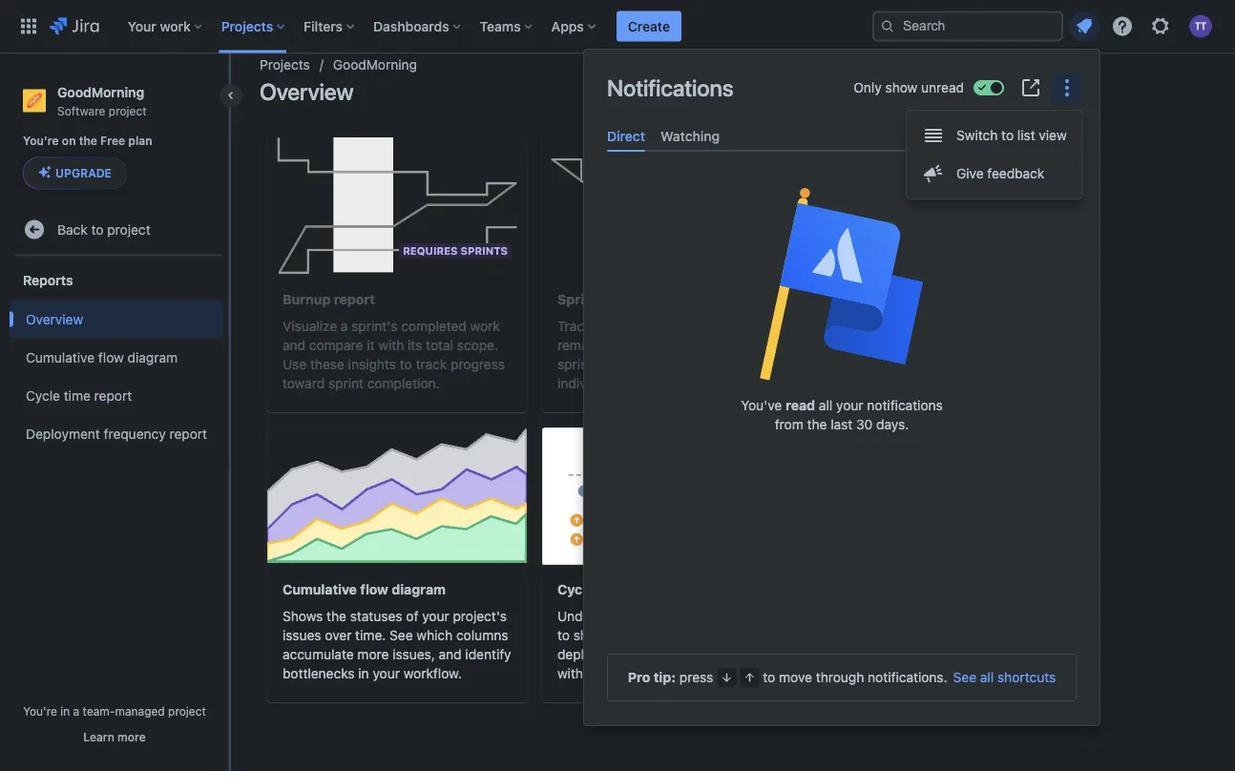 Task type: locate. For each thing, give the bounding box(es) containing it.
a right within
[[662, 338, 669, 353]]

project's
[[453, 609, 507, 625]]

notifications
[[867, 398, 943, 414]]

read
[[786, 398, 816, 414]]

all up 'last'
[[819, 398, 833, 414]]

ship
[[574, 628, 599, 644]]

track
[[416, 357, 447, 372]]

through down much
[[645, 628, 694, 644]]

cumulative flow diagram inside group
[[26, 349, 178, 365]]

your up "future"
[[1003, 318, 1031, 334]]

your down issues,
[[373, 666, 400, 682]]

software
[[57, 104, 105, 117]]

filters
[[304, 18, 343, 34]]

2 understand from the left
[[833, 609, 905, 625]]

jira image
[[50, 15, 99, 38], [50, 15, 99, 38]]

project right back
[[107, 221, 151, 237]]

workflow.
[[404, 666, 462, 682]]

total inside track and manage the total work remaining within a sprint. after the sprint, summarize both team and individual performance.
[[698, 318, 726, 334]]

1 horizontal spatial requires
[[678, 245, 733, 257]]

velocity report
[[833, 292, 930, 308]]

how up to move through notifications.
[[833, 647, 858, 663]]

projects inside popup button
[[221, 18, 273, 34]]

your inside predict the amount of work your team can commit to in future sprints by seeing and reviewing the amount of value delivered in previous ones.
[[1003, 318, 1031, 334]]

1 vertical spatial overview
[[26, 311, 83, 327]]

1 vertical spatial total
[[426, 338, 454, 353]]

arrow down image
[[719, 670, 735, 686]]

0 horizontal spatial understand
[[558, 609, 630, 625]]

work up after
[[729, 318, 759, 334]]

1 horizontal spatial it
[[731, 609, 739, 625]]

1 vertical spatial projects
[[260, 57, 310, 73]]

banner
[[0, 0, 1236, 53]]

it left the takes
[[731, 609, 739, 625]]

more down managed
[[118, 731, 146, 744]]

1 horizontal spatial overview
[[260, 78, 354, 105]]

with inside visualize a sprint's completed work and compare it with its total scope. use these insights to track progress toward sprint completion.
[[378, 338, 404, 353]]

understand up ship
[[558, 609, 630, 625]]

0 horizontal spatial requires sprints
[[403, 245, 508, 257]]

amount up the ones.
[[1008, 357, 1055, 372]]

total up after
[[698, 318, 726, 334]]

0 horizontal spatial overview
[[26, 311, 83, 327]]

you're left the on
[[23, 134, 59, 148]]

1 vertical spatial see
[[954, 670, 977, 686]]

in down time.
[[358, 666, 369, 682]]

of down by
[[833, 376, 845, 392]]

understand how much time it takes to ship issues through the deployment pipeline and how to deal with outliers.
[[558, 609, 784, 682]]

issues right ship
[[603, 628, 642, 644]]

performance.
[[620, 376, 703, 392]]

frequency
[[104, 426, 166, 442], [833, 628, 895, 644]]

cycle left time
[[558, 582, 594, 598]]

goodmorning for goodmorning
[[333, 57, 417, 73]]

0 horizontal spatial all
[[819, 398, 833, 414]]

1 requires sprints from the left
[[403, 245, 508, 257]]

issues down shows
[[283, 628, 321, 644]]

and inside understand how much time it takes to ship issues through the deployment pipeline and how to deal with outliers.
[[686, 647, 709, 663]]

1 understand from the left
[[558, 609, 630, 625]]

overview down projects link
[[260, 78, 354, 105]]

pro tip: press
[[628, 670, 714, 686]]

to inside notifications "dialog"
[[763, 670, 776, 686]]

projects down projects popup button
[[260, 57, 310, 73]]

the
[[79, 134, 97, 148], [675, 318, 695, 334], [880, 318, 900, 334], [750, 338, 770, 353], [985, 357, 1005, 372], [807, 417, 827, 433], [327, 609, 347, 625], [697, 628, 717, 644]]

a inside track and manage the total work remaining within a sprint. after the sprint, summarize both team and individual performance.
[[662, 338, 669, 353]]

requires sprints up 'completed'
[[403, 245, 508, 257]]

requires
[[403, 245, 458, 257], [678, 245, 733, 257]]

upgrade button
[[24, 158, 126, 188]]

value down 'seeing'
[[849, 376, 881, 392]]

watching
[[661, 128, 720, 144]]

1 vertical spatial amount
[[1008, 357, 1055, 372]]

and inside predict the amount of work your team can commit to in future sprints by seeing and reviewing the amount of value delivered in previous ones.
[[896, 357, 919, 372]]

to left ship
[[558, 628, 570, 644]]

the down "future"
[[985, 357, 1005, 372]]

0 vertical spatial you're
[[23, 134, 59, 148]]

time up deployment
[[64, 388, 91, 403]]

2 requires from the left
[[678, 245, 733, 257]]

time.
[[355, 628, 386, 644]]

your work button
[[122, 11, 210, 42]]

by
[[833, 357, 848, 372]]

see
[[390, 628, 413, 644], [954, 670, 977, 686]]

requires sprints for work
[[403, 245, 508, 257]]

shows the statuses of your project's issues over time. see which columns accumulate more issues, and identify bottlenecks in your workflow.
[[283, 609, 512, 682]]

0 horizontal spatial sprints
[[461, 245, 508, 257]]

tab list containing direct
[[600, 120, 1085, 152]]

group
[[907, 111, 1083, 199], [10, 256, 223, 459]]

deployment up risk
[[939, 609, 1012, 625]]

and right risk
[[1014, 628, 1037, 644]]

1 horizontal spatial flow
[[360, 582, 389, 598]]

project inside back to project link
[[107, 221, 151, 237]]

of
[[954, 318, 966, 334], [833, 376, 845, 392], [406, 609, 419, 625]]

requires sprints up chart
[[678, 245, 783, 257]]

0 horizontal spatial more
[[118, 731, 146, 744]]

project inside the goodmorning software project
[[109, 104, 147, 117]]

shipping
[[947, 647, 999, 663]]

goodmorning inside the goodmorning software project
[[57, 84, 144, 100]]

a left team-
[[73, 705, 79, 718]]

sprint
[[328, 376, 364, 392]]

1 horizontal spatial a
[[341, 318, 348, 334]]

deployment inside understand how much time it takes to ship issues through the deployment pipeline and how to deal with outliers.
[[558, 647, 630, 663]]

cycle up deployment
[[26, 388, 60, 403]]

the right after
[[750, 338, 770, 353]]

1 requires from the left
[[403, 245, 458, 257]]

in
[[959, 338, 969, 353], [945, 376, 956, 392], [358, 666, 369, 682], [60, 705, 70, 718]]

visualize a sprint's completed work and compare it with its total scope. use these insights to track progress toward sprint completion.
[[283, 318, 505, 392]]

diagram down the overview link
[[128, 349, 178, 365]]

cumulative inside group
[[26, 349, 95, 365]]

1 vertical spatial all
[[981, 670, 994, 686]]

group containing switch to list view
[[907, 111, 1083, 199]]

tab list inside notifications "dialog"
[[600, 120, 1085, 152]]

0 vertical spatial deployment
[[939, 609, 1012, 625]]

and inside visualize a sprint's completed work and compare it with its total scope. use these insights to track progress toward sprint completion.
[[283, 338, 306, 353]]

1 horizontal spatial through
[[816, 670, 865, 686]]

1 horizontal spatial time
[[700, 609, 727, 625]]

1 vertical spatial value
[[1003, 647, 1035, 663]]

0 vertical spatial frequency
[[104, 426, 166, 442]]

0 vertical spatial cumulative flow diagram
[[26, 349, 178, 365]]

issues inside shows the statuses of your project's issues over time. see which columns accumulate more issues, and identify bottlenecks in your workflow.
[[283, 628, 321, 644]]

total down 'completed'
[[426, 338, 454, 353]]

value
[[849, 376, 881, 392], [1003, 647, 1035, 663]]

1 you're from the top
[[23, 134, 59, 148]]

and up use
[[283, 338, 306, 353]]

1 issues from the left
[[283, 628, 321, 644]]

work
[[160, 18, 191, 34], [470, 318, 500, 334], [729, 318, 759, 334], [970, 318, 1000, 334]]

0 vertical spatial all
[[819, 398, 833, 414]]

1 horizontal spatial deployment
[[939, 609, 1012, 625]]

0 horizontal spatial goodmorning
[[57, 84, 144, 100]]

insights
[[348, 357, 396, 372]]

0 horizontal spatial diagram
[[128, 349, 178, 365]]

your up "which"
[[422, 609, 450, 625]]

requires sprints for total
[[678, 245, 783, 257]]

2 horizontal spatial of
[[954, 318, 966, 334]]

0 horizontal spatial cumulative
[[26, 349, 95, 365]]

0 vertical spatial see
[[390, 628, 413, 644]]

1 horizontal spatial understand
[[833, 609, 905, 625]]

0 horizontal spatial frequency
[[104, 426, 166, 442]]

and
[[595, 318, 618, 334], [283, 338, 306, 353], [738, 357, 761, 372], [896, 357, 919, 372], [1014, 628, 1037, 644], [439, 647, 462, 663], [686, 647, 709, 663]]

progress
[[451, 357, 505, 372]]

more inside shows the statuses of your project's issues over time. see which columns accumulate more issues, and identify bottlenecks in your workflow.
[[358, 647, 389, 663]]

0 vertical spatial of
[[954, 318, 966, 334]]

amount up the commit
[[904, 318, 950, 334]]

projects for projects link
[[260, 57, 310, 73]]

of up "which"
[[406, 609, 419, 625]]

goodmorning software project
[[57, 84, 147, 117]]

1 horizontal spatial sprints
[[736, 245, 783, 257]]

with
[[378, 338, 404, 353], [558, 666, 584, 682]]

and up press
[[686, 647, 709, 663]]

create button
[[617, 11, 682, 42]]

sprint's
[[352, 318, 398, 334]]

report down the cycle time report link
[[170, 426, 207, 442]]

0 horizontal spatial see
[[390, 628, 413, 644]]

1 vertical spatial it
[[731, 609, 739, 625]]

0 vertical spatial overview
[[260, 78, 354, 105]]

settings image
[[1150, 15, 1173, 38]]

1 vertical spatial project
[[107, 221, 151, 237]]

0 vertical spatial with
[[378, 338, 404, 353]]

velocity
[[833, 292, 886, 308]]

1 horizontal spatial value
[[1003, 647, 1035, 663]]

it up insights
[[367, 338, 375, 353]]

1 vertical spatial more
[[118, 731, 146, 744]]

understand inside understand how much time it takes to ship issues through the deployment pipeline and how to deal with outliers.
[[558, 609, 630, 625]]

in up reviewing
[[959, 338, 969, 353]]

dashboards
[[373, 18, 449, 34]]

frequency down the cycle time report link
[[104, 426, 166, 442]]

to left list
[[1002, 127, 1014, 143]]

1 vertical spatial group
[[10, 256, 223, 459]]

0 horizontal spatial value
[[849, 376, 881, 392]]

see down shipping
[[954, 670, 977, 686]]

0 horizontal spatial group
[[10, 256, 223, 459]]

requires sprints
[[403, 245, 508, 257], [678, 245, 783, 257]]

work up "future"
[[970, 318, 1000, 334]]

team down predict
[[833, 338, 864, 353]]

you're for you're in a team-managed project
[[23, 705, 57, 718]]

time right much
[[700, 609, 727, 625]]

through down often
[[816, 670, 865, 686]]

of inside shows the statuses of your project's issues over time. see which columns accumulate more issues, and identify bottlenecks in your workflow.
[[406, 609, 419, 625]]

1 horizontal spatial issues
[[603, 628, 642, 644]]

overview
[[260, 78, 354, 105], [26, 311, 83, 327]]

frequency inside understand your deployment frequency to understand risk and how often you are shipping value to your customers.
[[833, 628, 895, 644]]

understand up often
[[833, 609, 905, 625]]

1 horizontal spatial cumulative
[[283, 582, 357, 598]]

2 horizontal spatial how
[[833, 647, 858, 663]]

pro
[[628, 670, 651, 686]]

0 horizontal spatial it
[[367, 338, 375, 353]]

cumulative up cycle time report
[[26, 349, 95, 365]]

requires up 'completed'
[[403, 245, 458, 257]]

the inside understand how much time it takes to ship issues through the deployment pipeline and how to deal with outliers.
[[697, 628, 717, 644]]

2 vertical spatial project
[[168, 705, 206, 718]]

1 horizontal spatial cumulative flow diagram
[[283, 582, 446, 598]]

deployment down ship
[[558, 647, 630, 663]]

statuses
[[350, 609, 403, 625]]

1 vertical spatial team
[[703, 357, 734, 372]]

1 horizontal spatial frequency
[[833, 628, 895, 644]]

in down reviewing
[[945, 376, 956, 392]]

2 horizontal spatial sprints
[[1014, 338, 1056, 353]]

cumulative flow diagram down the overview link
[[26, 349, 178, 365]]

1 vertical spatial diagram
[[392, 582, 446, 598]]

and down "which"
[[439, 647, 462, 663]]

2 vertical spatial a
[[73, 705, 79, 718]]

all down shipping
[[981, 670, 994, 686]]

diagram inside group
[[128, 349, 178, 365]]

team-
[[83, 705, 115, 718]]

notifications image
[[1073, 15, 1096, 38]]

switch to list view button
[[907, 117, 1083, 155]]

to right back
[[91, 221, 104, 237]]

work inside predict the amount of work your team can commit to in future sprints by seeing and reviewing the amount of value delivered in previous ones.
[[970, 318, 1000, 334]]

0 vertical spatial it
[[367, 338, 375, 353]]

2 requires sprints from the left
[[678, 245, 783, 257]]

0 vertical spatial team
[[833, 338, 864, 353]]

project for back to project
[[107, 221, 151, 237]]

to inside visualize a sprint's completed work and compare it with its total scope. use these insights to track progress toward sprint completion.
[[400, 357, 412, 372]]

cumulative flow diagram up statuses
[[283, 582, 446, 598]]

the up press
[[697, 628, 717, 644]]

1 vertical spatial you're
[[23, 705, 57, 718]]

0 vertical spatial a
[[341, 318, 348, 334]]

seeing
[[851, 357, 892, 372]]

sprint,
[[558, 357, 597, 372]]

1 vertical spatial goodmorning
[[57, 84, 144, 100]]

only show unread
[[854, 80, 965, 95]]

1 vertical spatial cumulative
[[283, 582, 357, 598]]

can
[[867, 338, 889, 353]]

and down after
[[738, 357, 761, 372]]

requires up chart
[[678, 245, 733, 257]]

to up completion.
[[400, 357, 412, 372]]

a up compare
[[341, 318, 348, 334]]

1 horizontal spatial goodmorning
[[333, 57, 417, 73]]

diagram up "which"
[[392, 582, 446, 598]]

it inside visualize a sprint's completed work and compare it with its total scope. use these insights to track progress toward sprint completion.
[[367, 338, 375, 353]]

0 horizontal spatial total
[[426, 338, 454, 353]]

goodmorning up the software on the left top of page
[[57, 84, 144, 100]]

1 vertical spatial deployment
[[558, 647, 630, 663]]

scope.
[[457, 338, 499, 353]]

sprints for track and manage the total work remaining within a sprint. after the sprint, summarize both team and individual performance.
[[736, 245, 783, 257]]

open notifications in a new tab image
[[1020, 76, 1043, 99]]

1 horizontal spatial diagram
[[392, 582, 446, 598]]

to up reviewing
[[943, 338, 955, 353]]

with left 'its'
[[378, 338, 404, 353]]

your up understand
[[909, 609, 936, 625]]

work right your
[[160, 18, 191, 34]]

more down time.
[[358, 647, 389, 663]]

tab list
[[600, 120, 1085, 152]]

notifications dialog
[[584, 50, 1100, 726]]

how down 'report'
[[634, 609, 659, 625]]

report down cumulative flow diagram link in the left top of the page
[[94, 388, 132, 403]]

issues inside understand how much time it takes to ship issues through the deployment pipeline and how to deal with outliers.
[[603, 628, 642, 644]]

see up issues,
[[390, 628, 413, 644]]

ones.
[[1016, 376, 1049, 392]]

deployment inside understand your deployment frequency to understand risk and how often you are shipping value to your customers.
[[939, 609, 1012, 625]]

projects up projects link
[[221, 18, 273, 34]]

1 vertical spatial through
[[816, 670, 865, 686]]

1 vertical spatial cycle
[[558, 582, 594, 598]]

0 vertical spatial time
[[64, 388, 91, 403]]

0 horizontal spatial cumulative flow diagram
[[26, 349, 178, 365]]

1 horizontal spatial cycle
[[558, 582, 594, 598]]

predict
[[833, 318, 877, 334]]

flow up statuses
[[360, 582, 389, 598]]

predict the amount of work your team can commit to in future sprints by seeing and reviewing the amount of value delivered in previous ones.
[[833, 318, 1056, 392]]

flow down the overview link
[[98, 349, 124, 365]]

0 vertical spatial flow
[[98, 349, 124, 365]]

0 vertical spatial value
[[849, 376, 881, 392]]

goodmorning
[[333, 57, 417, 73], [57, 84, 144, 100]]

all inside all your notifications from the last 30 days.
[[819, 398, 833, 414]]

issues
[[283, 628, 321, 644], [603, 628, 642, 644]]

0 vertical spatial group
[[907, 111, 1083, 199]]

of for project's
[[406, 609, 419, 625]]

frequency up often
[[833, 628, 895, 644]]

0 vertical spatial projects
[[221, 18, 273, 34]]

1 horizontal spatial see
[[954, 670, 977, 686]]

report inside the deployment frequency report 'link'
[[170, 426, 207, 442]]

with left outliers.
[[558, 666, 584, 682]]

banner containing your work
[[0, 0, 1236, 53]]

deployment
[[939, 609, 1012, 625], [558, 647, 630, 663]]

0 horizontal spatial issues
[[283, 628, 321, 644]]

summarize
[[600, 357, 668, 372]]

plan
[[128, 134, 152, 148]]

sprints
[[461, 245, 508, 257], [736, 245, 783, 257], [1014, 338, 1056, 353]]

0 vertical spatial diagram
[[128, 349, 178, 365]]

overview down reports
[[26, 311, 83, 327]]

cycle for cycle time report
[[558, 582, 594, 598]]

you're left team-
[[23, 705, 57, 718]]

of up reviewing
[[954, 318, 966, 334]]

0 vertical spatial cumulative
[[26, 349, 95, 365]]

0 horizontal spatial flow
[[98, 349, 124, 365]]

0 horizontal spatial requires
[[403, 245, 458, 257]]

goodmorning down dashboards
[[333, 57, 417, 73]]

0 horizontal spatial cycle
[[26, 388, 60, 403]]

dashboards button
[[368, 11, 469, 42]]

see inside button
[[954, 670, 977, 686]]

understand your deployment frequency to understand risk and how often you are shipping value to your customers.
[[833, 609, 1051, 682]]

cumulative up shows
[[283, 582, 357, 598]]

0 horizontal spatial team
[[703, 357, 734, 372]]

which
[[417, 628, 453, 644]]

the up over
[[327, 609, 347, 625]]

and up delivered
[[896, 357, 919, 372]]

often
[[862, 647, 894, 663]]

team down after
[[703, 357, 734, 372]]

time inside understand how much time it takes to ship issues through the deployment pipeline and how to deal with outliers.
[[700, 609, 727, 625]]

it
[[367, 338, 375, 353], [731, 609, 739, 625]]

1 horizontal spatial all
[[981, 670, 994, 686]]

2 you're from the top
[[23, 705, 57, 718]]

how up arrow down icon
[[713, 647, 738, 663]]

a inside visualize a sprint's completed work and compare it with its total scope. use these insights to track progress toward sprint completion.
[[341, 318, 348, 334]]

feedback
[[988, 166, 1045, 181]]

0 vertical spatial total
[[698, 318, 726, 334]]

1 vertical spatial a
[[662, 338, 669, 353]]

1 horizontal spatial team
[[833, 338, 864, 353]]

move
[[779, 670, 813, 686]]

see inside shows the statuses of your project's issues over time. see which columns accumulate more issues, and identify bottlenecks in your workflow.
[[390, 628, 413, 644]]

1 horizontal spatial group
[[907, 111, 1083, 199]]

give
[[957, 166, 984, 181]]

value up 'shortcuts'
[[1003, 647, 1035, 663]]

0 vertical spatial goodmorning
[[333, 57, 417, 73]]

toward
[[283, 376, 325, 392]]

2 issues from the left
[[603, 628, 642, 644]]

work up scope.
[[470, 318, 500, 334]]

understand inside understand your deployment frequency to understand risk and how often you are shipping value to your customers.
[[833, 609, 905, 625]]

understand for how
[[833, 609, 905, 625]]

more image
[[1056, 76, 1079, 99]]

notifications.
[[868, 670, 948, 686]]

and inside shows the statuses of your project's issues over time. see which columns accumulate more issues, and identify bottlenecks in your workflow.
[[439, 647, 462, 663]]

tip:
[[654, 670, 676, 686]]

1 horizontal spatial amount
[[1008, 357, 1055, 372]]

direct
[[607, 128, 646, 144]]

report
[[633, 582, 678, 598]]

frequency inside the deployment frequency report 'link'
[[104, 426, 166, 442]]

burnup report
[[283, 292, 375, 308]]

2 horizontal spatial a
[[662, 338, 669, 353]]

1 vertical spatial with
[[558, 666, 584, 682]]

the inside all your notifications from the last 30 days.
[[807, 417, 827, 433]]

total
[[698, 318, 726, 334], [426, 338, 454, 353]]

0 horizontal spatial deployment
[[558, 647, 630, 663]]

requires for sprint burndown chart
[[678, 245, 733, 257]]

project right managed
[[168, 705, 206, 718]]



Task type: describe. For each thing, give the bounding box(es) containing it.
burnup
[[283, 292, 331, 308]]

you've read
[[741, 398, 816, 414]]

the right the on
[[79, 134, 97, 148]]

only
[[854, 80, 882, 95]]

through inside notifications "dialog"
[[816, 670, 865, 686]]

deployment
[[26, 426, 100, 442]]

30
[[857, 417, 873, 433]]

notifications
[[607, 74, 734, 101]]

goodmorning for goodmorning software project
[[57, 84, 144, 100]]

1 horizontal spatial how
[[713, 647, 738, 663]]

are
[[923, 647, 943, 663]]

value inside predict the amount of work your team can commit to in future sprints by seeing and reviewing the amount of value delivered in previous ones.
[[849, 376, 881, 392]]

understand
[[915, 628, 985, 644]]

completed
[[401, 318, 467, 334]]

accumulate
[[283, 647, 354, 663]]

chart
[[671, 292, 706, 308]]

switch
[[957, 127, 998, 143]]

projects for projects popup button
[[221, 18, 273, 34]]

your work
[[128, 18, 191, 34]]

0 horizontal spatial amount
[[904, 318, 950, 334]]

pipeline
[[634, 647, 682, 663]]

in inside shows the statuses of your project's issues over time. see which columns accumulate more issues, and identify bottlenecks in your workflow.
[[358, 666, 369, 682]]

sprint.
[[673, 338, 712, 353]]

shortcuts
[[998, 670, 1056, 686]]

reports
[[23, 273, 73, 289]]

to left deal
[[742, 647, 754, 663]]

unread
[[922, 80, 965, 95]]

of for your
[[954, 318, 966, 334]]

in left team-
[[60, 705, 70, 718]]

sprints for visualize a sprint's completed work and compare it with its total scope. use these insights to track progress toward sprint completion.
[[461, 245, 508, 257]]

project for goodmorning software project
[[109, 104, 147, 117]]

primary element
[[11, 0, 873, 53]]

how inside understand your deployment frequency to understand risk and how often you are shipping value to your customers.
[[833, 647, 858, 663]]

press
[[680, 670, 714, 686]]

identify
[[465, 647, 512, 663]]

to up "you"
[[899, 628, 911, 644]]

to inside button
[[1002, 127, 1014, 143]]

the inside shows the statuses of your project's issues over time. see which columns accumulate more issues, and identify bottlenecks in your workflow.
[[327, 609, 347, 625]]

compare
[[309, 338, 363, 353]]

manage
[[622, 318, 671, 334]]

give feedback button
[[907, 155, 1083, 193]]

deal
[[758, 647, 784, 663]]

to inside predict the amount of work your team can commit to in future sprints by seeing and reviewing the amount of value delivered in previous ones.
[[943, 338, 955, 353]]

see all shortcuts button
[[954, 668, 1056, 688]]

and up remaining
[[595, 318, 618, 334]]

report inside the cycle time report link
[[94, 388, 132, 403]]

learn more
[[83, 731, 146, 744]]

1 vertical spatial cumulative flow diagram
[[283, 582, 446, 598]]

time
[[598, 582, 630, 598]]

from
[[775, 417, 804, 433]]

understand your deployment frequency to understand risk and how often you are shipping value to your customers. link
[[817, 428, 1077, 703]]

goodmorning link
[[333, 53, 417, 76]]

track and manage the total work remaining within a sprint. after the sprint, summarize both team and individual performance.
[[558, 318, 770, 392]]

cycle for cycle time report
[[26, 388, 60, 403]]

your right the move
[[833, 666, 860, 682]]

value inside understand your deployment frequency to understand risk and how often you are shipping value to your customers.
[[1003, 647, 1035, 663]]

completion.
[[367, 376, 440, 392]]

you're for you're on the free plan
[[23, 134, 59, 148]]

to up 'shortcuts'
[[1039, 647, 1051, 663]]

0 horizontal spatial how
[[634, 609, 659, 625]]

your
[[128, 18, 156, 34]]

free
[[100, 134, 125, 148]]

use
[[283, 357, 307, 372]]

more inside "button"
[[118, 731, 146, 744]]

with inside understand how much time it takes to ship issues through the deployment pipeline and how to deal with outliers.
[[558, 666, 584, 682]]

arrow up image
[[742, 670, 758, 686]]

1 vertical spatial of
[[833, 376, 845, 392]]

individual
[[558, 376, 616, 392]]

see all shortcuts
[[954, 670, 1056, 686]]

sprint burndown chart
[[558, 292, 706, 308]]

it inside understand how much time it takes to ship issues through the deployment pipeline and how to deal with outliers.
[[731, 609, 739, 625]]

sprint
[[558, 292, 598, 308]]

bottlenecks
[[283, 666, 355, 682]]

all inside see all shortcuts button
[[981, 670, 994, 686]]

you've
[[741, 398, 782, 414]]

team inside predict the amount of work your team can commit to in future sprints by seeing and reviewing the amount of value delivered in previous ones.
[[833, 338, 864, 353]]

team inside track and manage the total work remaining within a sprint. after the sprint, summarize both team and individual performance.
[[703, 357, 734, 372]]

1 vertical spatial flow
[[360, 582, 389, 598]]

visualize
[[283, 318, 337, 334]]

last
[[831, 417, 853, 433]]

cycle time report
[[558, 582, 678, 598]]

to move through notifications.
[[763, 670, 948, 686]]

cycle time report link
[[10, 377, 223, 415]]

commit
[[893, 338, 939, 353]]

and inside understand your deployment frequency to understand risk and how often you are shipping value to your customers.
[[1014, 628, 1037, 644]]

report up the commit
[[889, 292, 930, 308]]

search image
[[880, 19, 896, 34]]

work inside visualize a sprint's completed work and compare it with its total scope. use these insights to track progress toward sprint completion.
[[470, 318, 500, 334]]

you're in a team-managed project
[[23, 705, 206, 718]]

0 horizontal spatial time
[[64, 388, 91, 403]]

understand for issues
[[558, 609, 630, 625]]

appswitcher icon image
[[17, 15, 40, 38]]

apps
[[552, 18, 584, 34]]

overview link
[[10, 300, 223, 338]]

total inside visualize a sprint's completed work and compare it with its total scope. use these insights to track progress toward sprint completion.
[[426, 338, 454, 353]]

your inside all your notifications from the last 30 days.
[[837, 398, 864, 414]]

help image
[[1112, 15, 1135, 38]]

deployment frequency report link
[[10, 415, 223, 453]]

outliers.
[[587, 666, 637, 682]]

over
[[325, 628, 352, 644]]

takes
[[742, 609, 775, 625]]

your profile and settings image
[[1190, 15, 1213, 38]]

through inside understand how much time it takes to ship issues through the deployment pipeline and how to deal with outliers.
[[645, 628, 694, 644]]

managed
[[115, 705, 165, 718]]

teams
[[480, 18, 521, 34]]

learn more button
[[83, 730, 146, 745]]

deployment frequency report
[[26, 426, 207, 442]]

cycle time report
[[26, 388, 132, 403]]

report up sprint's
[[334, 292, 375, 308]]

the up sprint.
[[675, 318, 695, 334]]

risk
[[988, 628, 1010, 644]]

its
[[408, 338, 422, 353]]

both
[[671, 357, 700, 372]]

shows
[[283, 609, 323, 625]]

learn
[[83, 731, 114, 744]]

requires for burnup report
[[403, 245, 458, 257]]

the up can
[[880, 318, 900, 334]]

issues,
[[393, 647, 435, 663]]

these
[[310, 357, 345, 372]]

within
[[622, 338, 659, 353]]

show
[[886, 80, 918, 95]]

work inside dropdown button
[[160, 18, 191, 34]]

work inside track and manage the total work remaining within a sprint. after the sprint, summarize both team and individual performance.
[[729, 318, 759, 334]]

you're on the free plan
[[23, 134, 152, 148]]

filters button
[[298, 11, 362, 42]]

sprints inside predict the amount of work your team can commit to in future sprints by seeing and reviewing the amount of value delivered in previous ones.
[[1014, 338, 1056, 353]]

customers.
[[864, 666, 932, 682]]

0 horizontal spatial a
[[73, 705, 79, 718]]

group containing reports
[[10, 256, 223, 459]]

back to project
[[57, 221, 151, 237]]

Search field
[[873, 11, 1064, 42]]

direct tab panel
[[600, 152, 1085, 169]]



Task type: vqa. For each thing, say whether or not it's contained in the screenshot.
tab list on the top containing Summary
no



